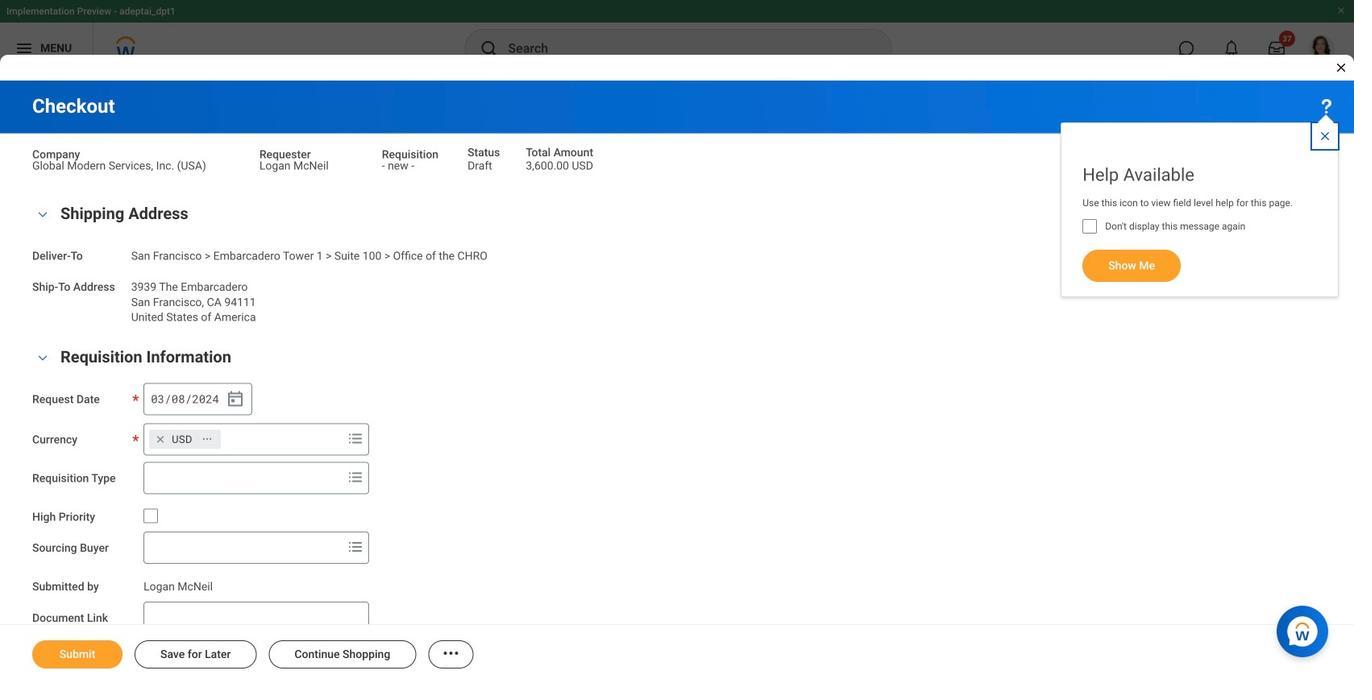 Task type: locate. For each thing, give the bounding box(es) containing it.
0 vertical spatial search field
[[144, 464, 343, 493]]

1 vertical spatial chevron down image
[[33, 353, 52, 364]]

dialog
[[0, 0, 1355, 684], [1062, 106, 1340, 298]]

x small image
[[153, 432, 169, 448]]

1 chevron down image from the top
[[33, 209, 52, 220]]

prompts image
[[346, 429, 365, 449], [346, 468, 365, 487], [346, 538, 365, 557]]

logan mcneil element
[[260, 156, 329, 173], [144, 578, 213, 594]]

banner
[[0, 0, 1355, 74]]

0 vertical spatial chevron down image
[[33, 209, 52, 220]]

None text field
[[144, 602, 369, 635]]

1 horizontal spatial logan mcneil element
[[260, 156, 329, 173]]

Search field
[[144, 464, 343, 493], [144, 534, 343, 563]]

0 horizontal spatial logan mcneil element
[[144, 578, 213, 594]]

start guided tours image
[[1318, 97, 1337, 116]]

1 search field from the top
[[144, 464, 343, 493]]

Don't display this message again checkbox
[[1083, 219, 1098, 234]]

inbox large image
[[1270, 40, 1286, 56]]

notifications large image
[[1224, 40, 1240, 56]]

2 search field from the top
[[144, 534, 343, 563]]

related actions image
[[441, 645, 461, 664]]

2 vertical spatial prompts image
[[346, 538, 365, 557]]

chevron down image
[[33, 209, 52, 220], [33, 353, 52, 364]]

related actions image
[[201, 434, 213, 445]]

1 vertical spatial logan mcneil element
[[144, 578, 213, 594]]

1 vertical spatial search field
[[144, 534, 343, 563]]

search field for first the prompts icon from the bottom of the page
[[144, 534, 343, 563]]

close environment banner image
[[1337, 6, 1347, 15]]

1 vertical spatial prompts image
[[346, 468, 365, 487]]

0 vertical spatial prompts image
[[346, 429, 365, 449]]

group
[[32, 201, 1323, 325], [32, 345, 1323, 684], [144, 383, 253, 416]]

main content
[[0, 81, 1355, 684]]



Task type: describe. For each thing, give the bounding box(es) containing it.
0 vertical spatial logan mcneil element
[[260, 156, 329, 173]]

don't display this message again image
[[1083, 219, 1098, 234]]

1 prompts image from the top
[[346, 429, 365, 449]]

profile logan mcneil element
[[1300, 31, 1345, 66]]

workday assistant region
[[1278, 600, 1336, 658]]

search image
[[479, 39, 499, 58]]

action bar region
[[0, 625, 1355, 684]]

global modern services, inc. (usa) element
[[32, 156, 206, 173]]

usd, press delete to clear value. option
[[149, 430, 221, 449]]

2 prompts image from the top
[[346, 468, 365, 487]]

close checkout image
[[1336, 61, 1349, 74]]

calendar image
[[226, 390, 245, 409]]

close help available image
[[1320, 130, 1332, 143]]

2 chevron down image from the top
[[33, 353, 52, 364]]

3 prompts image from the top
[[346, 538, 365, 557]]

- new - element
[[382, 156, 415, 173]]

usd element
[[172, 433, 193, 447]]

search field for 2nd the prompts icon
[[144, 464, 343, 493]]



Task type: vqa. For each thing, say whether or not it's contained in the screenshot.
prompts icon corresponding to first 'Search' field from the bottom
yes



